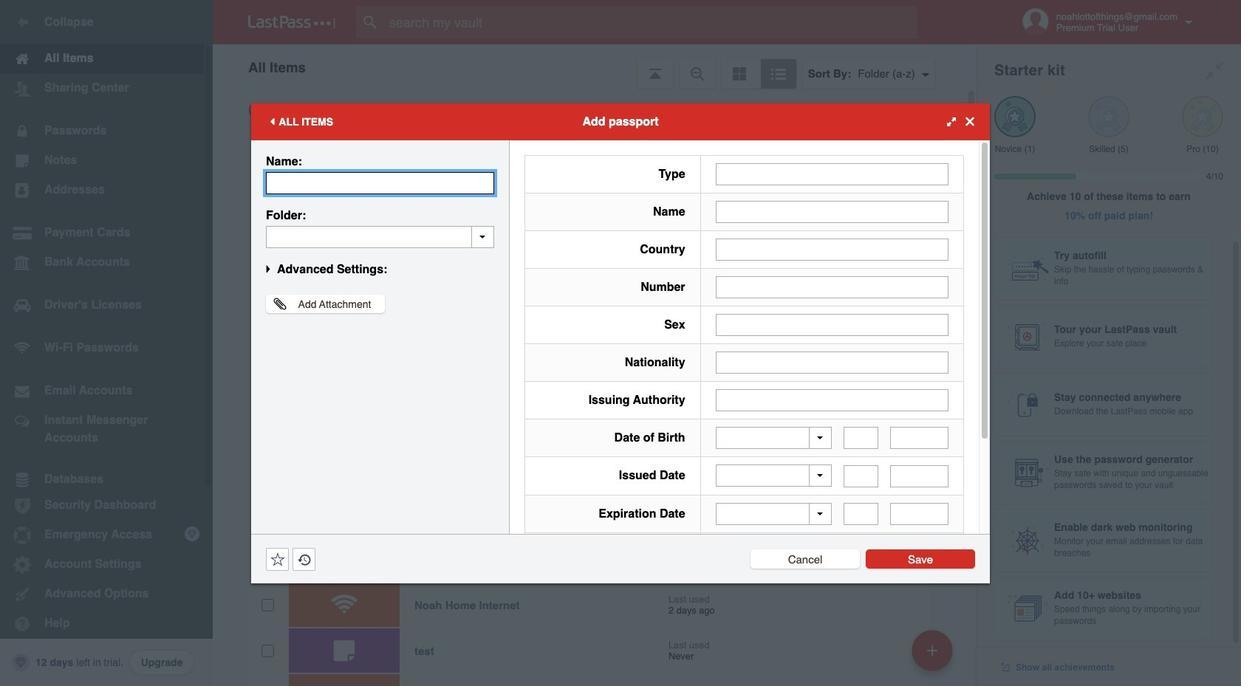 Task type: locate. For each thing, give the bounding box(es) containing it.
search my vault text field
[[356, 6, 947, 38]]

vault options navigation
[[213, 44, 977, 89]]

dialog
[[251, 103, 991, 641]]

new item navigation
[[907, 626, 962, 687]]

None text field
[[716, 163, 949, 185], [266, 172, 495, 194], [716, 314, 949, 336], [716, 351, 949, 374], [844, 427, 879, 449], [844, 465, 879, 488], [891, 465, 949, 488], [716, 163, 949, 185], [266, 172, 495, 194], [716, 314, 949, 336], [716, 351, 949, 374], [844, 427, 879, 449], [844, 465, 879, 488], [891, 465, 949, 488]]

Search search field
[[356, 6, 947, 38]]

None text field
[[716, 201, 949, 223], [266, 226, 495, 248], [716, 238, 949, 261], [716, 276, 949, 298], [716, 389, 949, 411], [891, 427, 949, 449], [844, 503, 879, 526], [891, 503, 949, 526], [716, 201, 949, 223], [266, 226, 495, 248], [716, 238, 949, 261], [716, 276, 949, 298], [716, 389, 949, 411], [891, 427, 949, 449], [844, 503, 879, 526], [891, 503, 949, 526]]



Task type: describe. For each thing, give the bounding box(es) containing it.
main navigation navigation
[[0, 0, 213, 687]]

lastpass image
[[248, 16, 336, 29]]

new item image
[[928, 646, 938, 656]]



Task type: vqa. For each thing, say whether or not it's contained in the screenshot.
New item element
no



